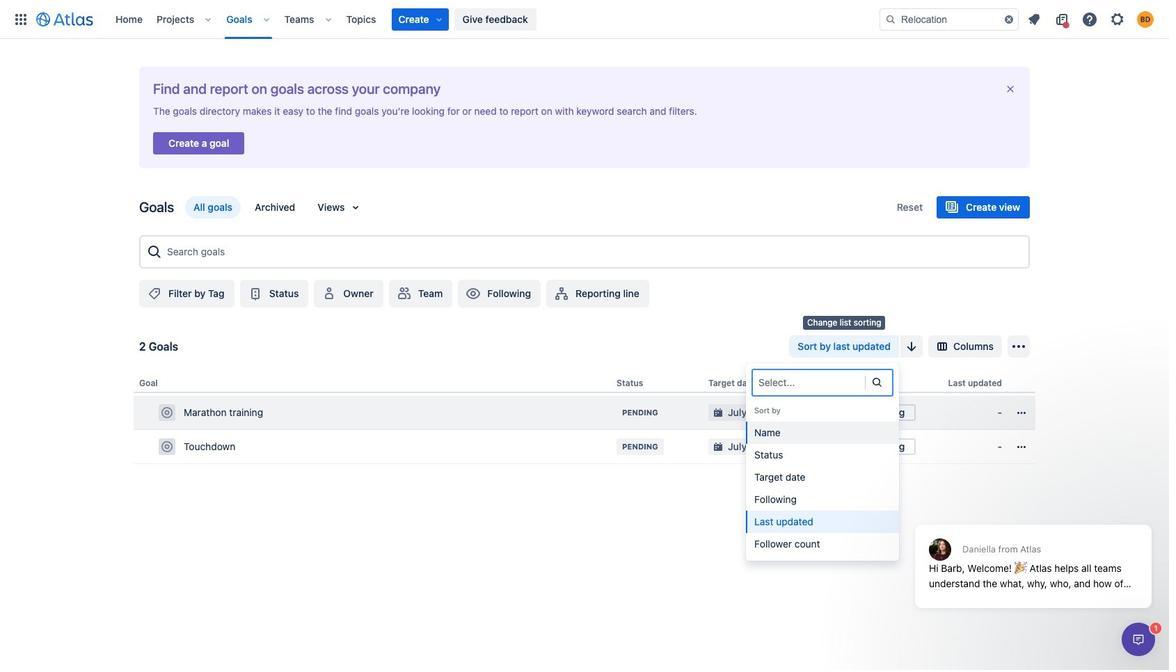 Task type: locate. For each thing, give the bounding box(es) containing it.
more options image
[[1011, 338, 1028, 355]]

tooltip
[[804, 316, 886, 330]]

1 more icon image from the top
[[1014, 405, 1031, 421]]

dialog
[[909, 491, 1159, 619], [1123, 623, 1156, 657]]

notifications image
[[1026, 11, 1043, 28]]

0 vertical spatial more icon image
[[1014, 405, 1031, 421]]

following image
[[465, 285, 482, 302]]

None text field
[[759, 376, 762, 390]]

banner
[[0, 0, 1170, 39]]

None search field
[[880, 8, 1019, 30]]

0 vertical spatial dialog
[[909, 491, 1159, 619]]

1 vertical spatial dialog
[[1123, 623, 1156, 657]]

account image
[[1138, 11, 1155, 28]]

Search field
[[880, 8, 1019, 30]]

1 vertical spatial more icon image
[[1014, 439, 1031, 455]]

label image
[[146, 285, 163, 302]]

reverse sort order image
[[904, 338, 921, 355]]

top element
[[8, 0, 880, 39]]

more icon image
[[1014, 405, 1031, 421], [1014, 439, 1031, 455]]



Task type: describe. For each thing, give the bounding box(es) containing it.
open image
[[869, 374, 886, 390]]

Search goals field
[[163, 240, 1024, 265]]

status image
[[247, 285, 264, 302]]

search image
[[886, 14, 897, 25]]

switch to... image
[[13, 11, 29, 28]]

settings image
[[1110, 11, 1127, 28]]

2 more icon image from the top
[[1014, 439, 1031, 455]]

clear search session image
[[1004, 14, 1015, 25]]

help image
[[1082, 11, 1099, 28]]

search goals image
[[146, 244, 163, 260]]

close banner image
[[1006, 84, 1017, 95]]



Task type: vqa. For each thing, say whether or not it's contained in the screenshot.
Open Intercom Messenger icon at the bottom of the page
no



